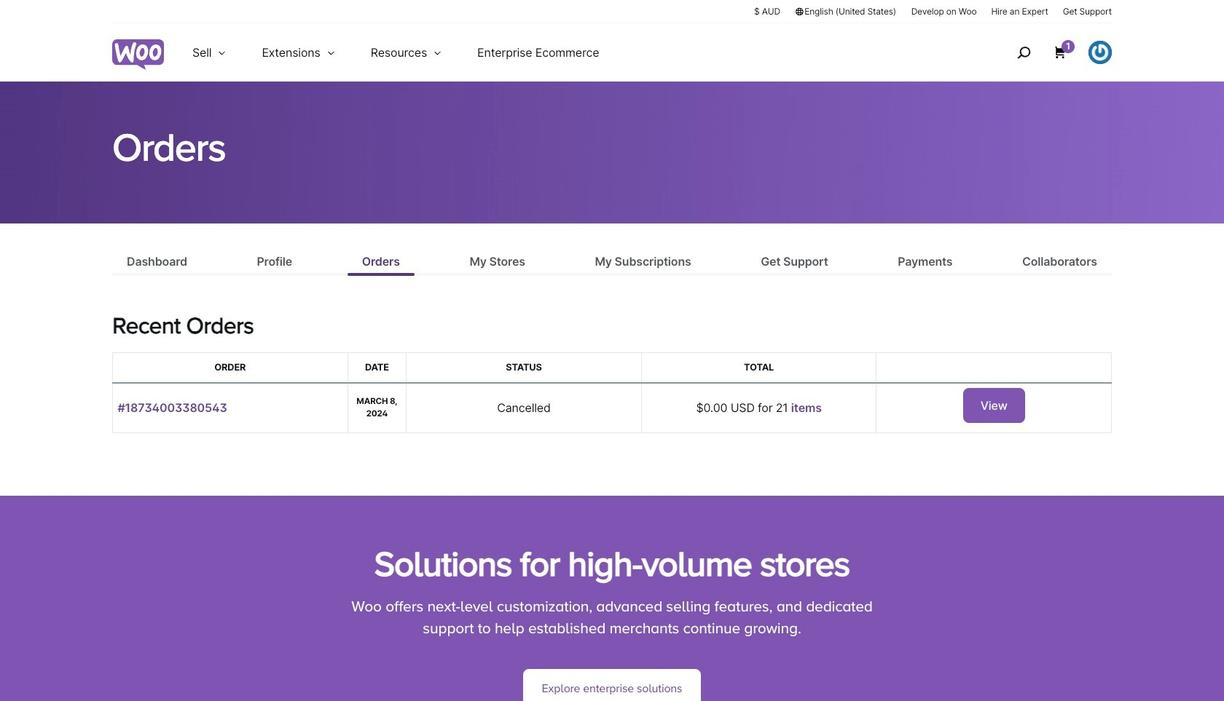 Task type: vqa. For each thing, say whether or not it's contained in the screenshot.
checkbox
no



Task type: describe. For each thing, give the bounding box(es) containing it.
service navigation menu element
[[986, 29, 1112, 76]]



Task type: locate. For each thing, give the bounding box(es) containing it.
open account menu image
[[1089, 41, 1112, 64]]

search image
[[1012, 41, 1036, 64]]



